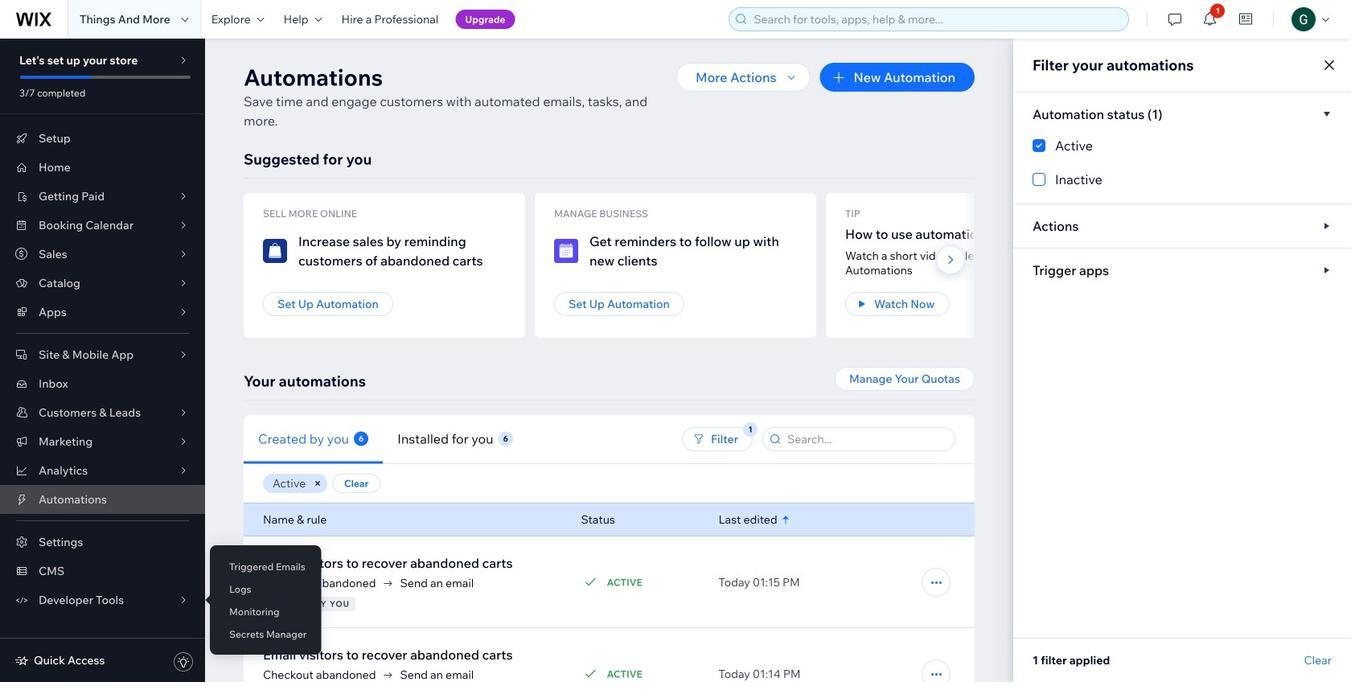 Task type: locate. For each thing, give the bounding box(es) containing it.
list
[[244, 193, 1351, 338]]

category image
[[263, 239, 287, 263], [554, 239, 578, 263]]

tab list
[[244, 415, 616, 464]]

1 horizontal spatial category image
[[554, 239, 578, 263]]

0 horizontal spatial category image
[[263, 239, 287, 263]]

Search for tools, apps, help & more... field
[[749, 8, 1124, 31]]

1 category image from the left
[[263, 239, 287, 263]]

sidebar element
[[0, 39, 205, 682]]

None checkbox
[[1033, 136, 1332, 155], [1033, 170, 1332, 189], [1033, 136, 1332, 155], [1033, 170, 1332, 189]]



Task type: vqa. For each thing, say whether or not it's contained in the screenshot.
"SEARCH FOR TOOLS, APPS, HELP & MORE..." field
yes



Task type: describe. For each thing, give the bounding box(es) containing it.
2 category image from the left
[[554, 239, 578, 263]]

Search... field
[[783, 428, 950, 450]]



